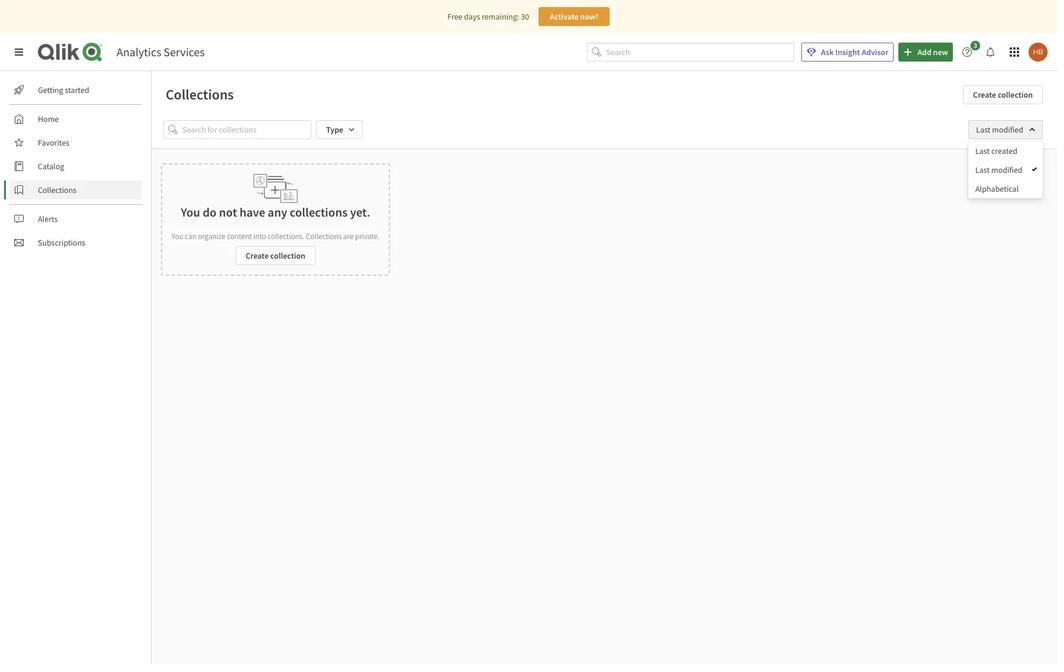 Task type: describe. For each thing, give the bounding box(es) containing it.
alerts
[[38, 214, 58, 224]]

alphabetical
[[976, 184, 1019, 194]]

analytics services element
[[117, 44, 205, 59]]

ask insight advisor button
[[802, 43, 894, 62]]

subscriptions link
[[9, 233, 142, 252]]

last modified for last modified field
[[977, 124, 1024, 135]]

1 vertical spatial create collection
[[246, 251, 306, 261]]

activate now!
[[550, 11, 599, 22]]

organize
[[198, 232, 226, 242]]

favorites
[[38, 137, 69, 148]]

last created
[[976, 146, 1018, 156]]

getting started link
[[9, 81, 142, 100]]

collection for the topmost 'create collection' button
[[999, 89, 1034, 100]]

yet.
[[350, 204, 370, 220]]

ask insight advisor
[[822, 47, 889, 57]]

1 vertical spatial create
[[246, 251, 269, 261]]

filters region
[[0, 0, 1058, 665]]

0 vertical spatial create collection button
[[964, 85, 1044, 104]]

analytics services
[[117, 44, 205, 59]]

create collection element
[[161, 163, 390, 276]]

collections inside create collection element
[[306, 232, 342, 242]]

you do not have any collections yet.
[[181, 204, 370, 220]]

activate
[[550, 11, 579, 22]]

home
[[38, 114, 59, 124]]

collections inside navigation pane element
[[38, 185, 77, 195]]

30
[[521, 11, 529, 22]]

collection for 'create collection' button in the create collection element
[[271, 251, 306, 261]]

you for you do not have any collections yet.
[[181, 204, 200, 220]]

alerts link
[[9, 210, 142, 229]]

not
[[219, 204, 237, 220]]

modified for last modified field
[[993, 124, 1024, 135]]

last for last created option
[[976, 146, 990, 156]]

now!
[[581, 11, 599, 22]]

home link
[[9, 110, 142, 129]]



Task type: vqa. For each thing, say whether or not it's contained in the screenshot.
the bottommost the Last
yes



Task type: locate. For each thing, give the bounding box(es) containing it.
you
[[181, 204, 200, 220], [172, 232, 183, 242]]

2 vertical spatial last
[[976, 165, 990, 175]]

collections down catalog
[[38, 185, 77, 195]]

0 vertical spatial modified
[[993, 124, 1024, 135]]

last modified inside option
[[976, 165, 1023, 175]]

list box inside filters region
[[969, 142, 1044, 198]]

modified inside option
[[992, 165, 1023, 175]]

modified up alphabetical option
[[992, 165, 1023, 175]]

0 vertical spatial create collection
[[974, 89, 1034, 100]]

insight
[[836, 47, 861, 57]]

remaining:
[[482, 11, 520, 22]]

content
[[227, 232, 252, 242]]

catalog link
[[9, 157, 142, 176]]

0 horizontal spatial collection
[[271, 251, 306, 261]]

can
[[185, 232, 197, 242]]

collections
[[290, 204, 348, 220]]

1 horizontal spatial create collection
[[974, 89, 1034, 100]]

collection
[[999, 89, 1034, 100], [271, 251, 306, 261]]

collections down "services"
[[166, 85, 234, 104]]

1 vertical spatial you
[[172, 232, 183, 242]]

create up last modified field
[[974, 89, 997, 100]]

have
[[240, 204, 265, 220]]

free
[[448, 11, 463, 22]]

0 vertical spatial collections
[[166, 85, 234, 104]]

last modified
[[977, 124, 1024, 135], [976, 165, 1023, 175]]

private.
[[355, 232, 380, 242]]

last modified inside field
[[977, 124, 1024, 135]]

0 vertical spatial last modified
[[977, 124, 1024, 135]]

last modified option
[[969, 161, 1044, 179]]

you can organize content into collections. collections are private.
[[172, 232, 380, 242]]

2 horizontal spatial collections
[[306, 232, 342, 242]]

services
[[164, 44, 205, 59]]

modified inside field
[[993, 124, 1024, 135]]

activate now! link
[[539, 7, 610, 26]]

create down the into
[[246, 251, 269, 261]]

1 horizontal spatial collections
[[166, 85, 234, 104]]

modified
[[993, 124, 1024, 135], [992, 165, 1023, 175]]

1 vertical spatial create collection button
[[236, 246, 316, 265]]

modified for last modified option
[[992, 165, 1023, 175]]

create collection button
[[964, 85, 1044, 104], [236, 246, 316, 265]]

you left do
[[181, 204, 200, 220]]

last up last created
[[977, 124, 991, 135]]

collection up last modified field
[[999, 89, 1034, 100]]

into
[[254, 232, 266, 242]]

Search text field
[[607, 42, 795, 62]]

create collection
[[974, 89, 1034, 100], [246, 251, 306, 261]]

collections left are
[[306, 232, 342, 242]]

0 vertical spatial collection
[[999, 89, 1034, 100]]

0 vertical spatial create
[[974, 89, 997, 100]]

last for last modified option
[[976, 165, 990, 175]]

create collection button inside create collection element
[[236, 246, 316, 265]]

create collection button down you can organize content into collections. collections are private.
[[236, 246, 316, 265]]

are
[[344, 232, 354, 242]]

1 vertical spatial modified
[[992, 165, 1023, 175]]

searchbar element
[[588, 42, 795, 62]]

free days remaining: 30
[[448, 11, 529, 22]]

last inside field
[[977, 124, 991, 135]]

last modified up alphabetical
[[976, 165, 1023, 175]]

1 horizontal spatial create collection button
[[964, 85, 1044, 104]]

0 vertical spatial last
[[977, 124, 991, 135]]

getting
[[38, 85, 63, 95]]

alphabetical option
[[969, 179, 1044, 198]]

collections
[[166, 85, 234, 104], [38, 185, 77, 195], [306, 232, 342, 242]]

1 vertical spatial collections
[[38, 185, 77, 195]]

last left the created
[[976, 146, 990, 156]]

last created option
[[969, 142, 1044, 161]]

getting started
[[38, 85, 89, 95]]

started
[[65, 85, 89, 95]]

modified up last created option
[[993, 124, 1024, 135]]

create collection down you can organize content into collections. collections are private.
[[246, 251, 306, 261]]

create collection button up last modified field
[[964, 85, 1044, 104]]

subscriptions
[[38, 238, 85, 248]]

Search for collections text field
[[182, 120, 312, 139]]

ask
[[822, 47, 834, 57]]

last for last modified field
[[977, 124, 991, 135]]

Last modified field
[[969, 120, 1044, 139]]

last down last created
[[976, 165, 990, 175]]

last modified up last created
[[977, 124, 1024, 135]]

days
[[464, 11, 481, 22]]

favorites link
[[9, 133, 142, 152]]

catalog
[[38, 161, 64, 172]]

created
[[992, 146, 1018, 156]]

1 vertical spatial collection
[[271, 251, 306, 261]]

collections link
[[9, 181, 142, 200]]

0 horizontal spatial create collection button
[[236, 246, 316, 265]]

list box
[[969, 142, 1044, 198]]

0 vertical spatial you
[[181, 204, 200, 220]]

navigation pane element
[[0, 76, 151, 257]]

last modified for last modified option
[[976, 165, 1023, 175]]

analytics
[[117, 44, 161, 59]]

1 vertical spatial last
[[976, 146, 990, 156]]

you left can
[[172, 232, 183, 242]]

2 vertical spatial collections
[[306, 232, 342, 242]]

1 vertical spatial last modified
[[976, 165, 1023, 175]]

collections.
[[268, 232, 305, 242]]

collection down collections.
[[271, 251, 306, 261]]

0 horizontal spatial collections
[[38, 185, 77, 195]]

create
[[974, 89, 997, 100], [246, 251, 269, 261]]

list box containing last created
[[969, 142, 1044, 198]]

do
[[203, 204, 217, 220]]

1 horizontal spatial collection
[[999, 89, 1034, 100]]

close sidebar menu image
[[14, 47, 24, 57]]

you for you can organize content into collections. collections are private.
[[172, 232, 183, 242]]

advisor
[[862, 47, 889, 57]]

0 horizontal spatial create
[[246, 251, 269, 261]]

create collection up last modified field
[[974, 89, 1034, 100]]

last
[[977, 124, 991, 135], [976, 146, 990, 156], [976, 165, 990, 175]]

0 horizontal spatial create collection
[[246, 251, 306, 261]]

1 horizontal spatial create
[[974, 89, 997, 100]]

any
[[268, 204, 287, 220]]



